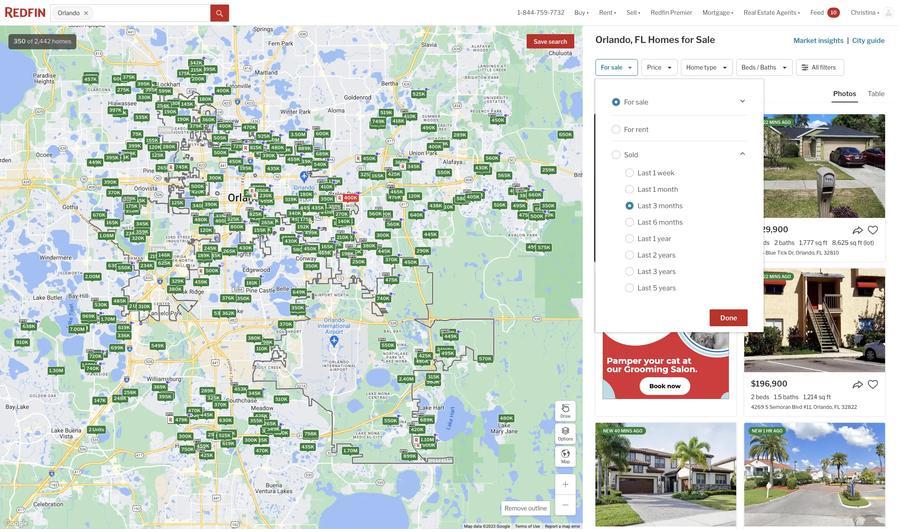 Task type: describe. For each thing, give the bounding box(es) containing it.
last 1 week
[[638, 169, 675, 177]]

0 vertical spatial 345k
[[407, 164, 420, 169]]

beds / baths button
[[736, 59, 793, 76]]

98k
[[263, 340, 273, 346]]

blue
[[766, 250, 776, 256]]

4 beds
[[751, 239, 770, 246]]

0 vertical spatial 720k
[[255, 193, 267, 199]]

1 vertical spatial sale
[[636, 98, 648, 106]]

home
[[686, 64, 703, 71]]

53k
[[214, 311, 223, 316]]

745k
[[176, 164, 188, 170]]

orlando, down 1,546
[[639, 250, 659, 256]]

0 vertical spatial 399k
[[128, 143, 141, 149]]

last for last 5 years
[[638, 284, 652, 292]]

years for last 5 years
[[659, 284, 676, 292]]

new for photo of 5566 blue tick dr, orlando, fl 32810
[[752, 120, 762, 125]]

done button
[[710, 310, 748, 326]]

650k
[[559, 132, 572, 138]]

1 horizontal spatial 625k
[[239, 145, 251, 151]]

640k
[[410, 212, 423, 218]]

1 horizontal spatial 410k
[[404, 113, 416, 119]]

0 horizontal spatial 360k
[[202, 117, 215, 123]]

sold
[[624, 151, 638, 159]]

new 22 mins ago for $196,900
[[752, 274, 791, 279]]

1 vertical spatial 565k
[[454, 198, 467, 204]]

0 vertical spatial 289k
[[454, 132, 466, 138]]

0 vertical spatial 475k
[[519, 212, 531, 218]]

1 horizontal spatial 599k
[[278, 147, 291, 153]]

map button
[[555, 446, 576, 467]]

last for last 1 month
[[638, 185, 652, 193]]

265k left 745k
[[157, 165, 170, 171]]

525k
[[413, 91, 425, 97]]

376k
[[222, 295, 234, 301]]

2 vertical spatial 580k
[[275, 430, 288, 436]]

2 vertical spatial 459k
[[197, 443, 209, 449]]

27
[[643, 120, 648, 125]]

0 horizontal spatial 155k
[[146, 138, 158, 144]]

1 horizontal spatial 420k
[[411, 427, 424, 433]]

519k right 455k
[[285, 196, 297, 202]]

1 vertical spatial for sale
[[624, 98, 648, 106]]

549k
[[151, 343, 164, 349]]

969k
[[82, 313, 95, 319]]

save
[[534, 38, 547, 45]]

last 1 month
[[638, 185, 678, 193]]

560k right 2.40m
[[427, 379, 440, 385]]

city guide link
[[852, 36, 887, 46]]

0 vertical spatial 540k
[[314, 162, 327, 168]]

sq for 1,777
[[815, 239, 822, 246]]

ago for "photo of 8430 adalina pl, orlando, fl 32827"
[[633, 428, 643, 434]]

1 vertical spatial 889k
[[253, 188, 266, 194]]

months for last 6 months
[[659, 218, 683, 226]]

489k
[[340, 235, 353, 240]]

245k
[[204, 245, 217, 251]]

favorite button checkbox for $329,900
[[868, 225, 878, 236]]

1 horizontal spatial 689k
[[420, 417, 433, 423]]

0 horizontal spatial 475k
[[385, 277, 398, 283]]

map for map data ©2023 google
[[464, 524, 472, 529]]

sq for 1,546
[[667, 239, 674, 246]]

new 40 mins ago
[[603, 428, 643, 434]]

0 horizontal spatial 289k
[[201, 388, 214, 394]]

ago for photo of 2560 woodgate blvd #205, orlando, fl 32822
[[773, 428, 783, 434]]

photo of 8430 adalina pl, orlando, fl 32827 image
[[596, 423, 736, 527]]

last 1 year
[[638, 235, 671, 243]]

519k down 3.50m
[[299, 159, 311, 164]]

1 horizontal spatial 740k
[[377, 296, 390, 302]]

798k
[[304, 431, 317, 437]]

2 horizontal spatial 175k
[[300, 216, 312, 222]]

560k down 690k
[[387, 221, 400, 227]]

380k down "329k"
[[169, 286, 182, 292]]

2 vertical spatial mins
[[621, 428, 632, 434]]

0 horizontal spatial 190k
[[164, 109, 176, 115]]

32822
[[841, 404, 857, 410]]

1 horizontal spatial 250k
[[352, 259, 365, 265]]

490k
[[422, 125, 435, 131]]

0 horizontal spatial 410k
[[321, 184, 333, 190]]

0 vertical spatial 420k
[[192, 189, 204, 195]]

for sale inside button
[[601, 64, 623, 71]]

2 979k from the left
[[267, 218, 279, 224]]

285k
[[255, 438, 267, 443]]

1 horizontal spatial 155k
[[254, 227, 266, 233]]

197k
[[330, 242, 342, 248]]

google image
[[2, 518, 30, 529]]

759-
[[536, 9, 550, 16]]

359k
[[136, 229, 148, 235]]

210k
[[337, 235, 349, 240]]

0 horizontal spatial 250k
[[159, 127, 171, 133]]

800k
[[231, 224, 244, 230]]

rent ▾
[[599, 9, 617, 16]]

265k down 989k
[[258, 227, 271, 233]]

ft for 1,777 sq ft
[[823, 239, 828, 246]]

438k
[[430, 203, 442, 209]]

rent ▾ button
[[599, 0, 617, 25]]

1 horizontal spatial 460k
[[295, 244, 308, 250]]

2 horizontal spatial 410k
[[516, 188, 528, 194]]

310k
[[138, 304, 150, 310]]

last for last 3 months
[[638, 202, 652, 210]]

350k right 376k
[[237, 296, 250, 302]]

336k
[[117, 333, 130, 339]]

0 horizontal spatial 385k
[[292, 308, 305, 314]]

0 vertical spatial 469k
[[435, 141, 448, 147]]

2.40m
[[399, 376, 414, 382]]

2 beds
[[751, 393, 769, 401]]

1 vertical spatial 390k
[[104, 179, 117, 185]]

remove orlando image
[[84, 11, 89, 16]]

1 vertical spatial 330k
[[138, 94, 151, 100]]

report a map error link
[[545, 524, 580, 529]]

redfin
[[626, 120, 642, 125]]

1 horizontal spatial 565k
[[498, 172, 511, 178]]

mins for $196,900
[[769, 274, 781, 279]]

0 horizontal spatial 495k
[[441, 350, 454, 356]]

ago for photo of 4269 s semoran blvd #11, orlando, fl 32822
[[782, 274, 791, 279]]

terms
[[515, 524, 527, 529]]

930k
[[182, 447, 195, 453]]

of for terms
[[528, 524, 532, 529]]

342k
[[190, 60, 202, 66]]

379k
[[189, 123, 202, 129]]

fl left 32822
[[834, 404, 840, 410]]

st,
[[632, 250, 638, 256]]

560k right 270k
[[369, 211, 382, 217]]

0 horizontal spatial 625k
[[158, 260, 171, 266]]

1 vertical spatial 619k
[[222, 441, 234, 447]]

0 vertical spatial 125k
[[152, 152, 164, 158]]

1 for year
[[653, 235, 656, 243]]

baths up st,
[[630, 239, 646, 246]]

1 vertical spatial 540k
[[87, 315, 100, 321]]

120k up the 245k
[[200, 227, 212, 233]]

$196,900
[[751, 380, 788, 388]]

semoran
[[770, 404, 791, 410]]

1 vertical spatial 125k
[[172, 200, 183, 206]]

383k
[[247, 278, 260, 284]]

data
[[474, 524, 482, 529]]

195k
[[240, 165, 252, 171]]

new for photo of 2560 woodgate blvd #205, orlando, fl 32822
[[752, 428, 762, 434]]

1 horizontal spatial 349k
[[267, 426, 280, 432]]

0 horizontal spatial 345k
[[136, 221, 149, 227]]

0 vertical spatial 459k
[[287, 157, 300, 162]]

map data ©2023 google
[[464, 524, 510, 529]]

140k
[[338, 218, 350, 224]]

350k up 270k
[[328, 204, 341, 209]]

418k
[[393, 118, 405, 124]]

1 vertical spatial 750k
[[181, 447, 194, 453]]

options
[[558, 436, 573, 441]]

0 horizontal spatial 1.70m
[[101, 316, 115, 322]]

for inside button
[[601, 64, 610, 71]]

fl down 1,546 sq ft
[[660, 250, 666, 256]]

new 22 mins ago for $329,900
[[752, 120, 791, 125]]

sq for 1,214
[[819, 393, 825, 401]]

0 vertical spatial 460k
[[252, 216, 265, 222]]

real estate agents ▾ button
[[739, 0, 806, 25]]

0 horizontal spatial 110k
[[256, 346, 268, 352]]

1 vertical spatial 499k
[[528, 244, 540, 250]]

table
[[868, 90, 885, 98]]

4269
[[751, 404, 764, 410]]

guide
[[867, 37, 885, 45]]

1 horizontal spatial 1.70m
[[344, 448, 358, 454]]

fl left 32810
[[817, 250, 823, 256]]

249k
[[109, 154, 122, 160]]

380k right 453k
[[249, 391, 262, 397]]

photos button
[[832, 89, 866, 102]]

139k
[[329, 179, 341, 184]]

s
[[765, 404, 768, 410]]

1 horizontal spatial 469k
[[318, 250, 331, 256]]

mins for $329,900
[[769, 120, 781, 125]]

515k
[[219, 433, 231, 439]]

7732
[[550, 9, 564, 16]]

orlando, down 1,777
[[796, 250, 815, 256]]

1 vertical spatial 459k
[[195, 279, 207, 285]]

1 horizontal spatial 630k
[[155, 255, 168, 261]]

2 baths for 1,777 sq ft
[[774, 239, 795, 246]]

0 vertical spatial 110k
[[334, 220, 345, 226]]

265k right the 355k
[[264, 421, 276, 427]]

▾ for mortgage ▾
[[731, 9, 734, 16]]

2 horizontal spatial 390k
[[262, 153, 275, 159]]

search
[[549, 38, 567, 45]]

0 horizontal spatial 175k
[[126, 203, 138, 209]]

last for last 2 years
[[638, 251, 652, 259]]

1 horizontal spatial 230k
[[259, 193, 272, 199]]

265k right 135k
[[223, 248, 236, 254]]

0 vertical spatial 175k
[[179, 70, 190, 76]]

1 horizontal spatial 1.10m
[[421, 437, 434, 443]]

remove outline
[[505, 505, 547, 512]]

445k up 295k
[[200, 412, 213, 418]]

0 vertical spatial 570k
[[387, 194, 400, 200]]

2 vertical spatial 345k
[[248, 391, 261, 396]]

2,442
[[34, 38, 51, 45]]

home type button
[[681, 59, 733, 76]]

▾ for rent ▾
[[614, 9, 617, 16]]

dr,
[[788, 250, 795, 256]]

market insights | city guide
[[794, 37, 885, 45]]

all
[[812, 64, 819, 71]]

type
[[704, 64, 717, 71]]

1,546 sq ft
[[650, 239, 680, 246]]

home type
[[686, 64, 717, 71]]

0 horizontal spatial 349k
[[228, 218, 241, 224]]

2 vertical spatial 330k
[[169, 100, 181, 106]]

by
[[619, 120, 625, 125]]

rent
[[636, 125, 649, 133]]

1 horizontal spatial 385k
[[519, 193, 532, 199]]

925k
[[258, 133, 270, 139]]

1 horizontal spatial 369k
[[264, 426, 276, 432]]

1.5 baths
[[774, 393, 799, 401]]

0 horizontal spatial 340k
[[192, 203, 205, 209]]

389k
[[161, 392, 174, 398]]

0 horizontal spatial 235k
[[126, 231, 138, 237]]

2 vertical spatial for
[[624, 125, 634, 133]]

map for map
[[561, 459, 570, 464]]

1 vertical spatial 235k
[[152, 247, 165, 253]]

ad region
[[603, 294, 729, 399]]

▾ for buy ▾
[[586, 9, 589, 16]]

1 vertical spatial 399k
[[123, 151, 136, 157]]

ft for 1,546 sq ft
[[675, 239, 680, 246]]

0 vertical spatial 180k
[[200, 96, 212, 102]]

agents
[[776, 9, 796, 16]]

0 horizontal spatial 599k
[[159, 88, 171, 94]]

all filters
[[812, 64, 836, 71]]



Task type: locate. For each thing, give the bounding box(es) containing it.
orlando, down rent ▾ dropdown button at the right of page
[[596, 34, 633, 45]]

0 vertical spatial of
[[27, 38, 33, 45]]

christina
[[851, 9, 876, 16]]

premier
[[670, 9, 692, 16]]

445k down 690k
[[378, 249, 391, 254]]

beds for $329,900
[[756, 239, 770, 246]]

3 for months
[[653, 202, 657, 210]]

0 horizontal spatial 619k
[[118, 325, 130, 331]]

baths for $196,900
[[783, 393, 799, 401]]

2 baths for 1,546 sq ft
[[626, 239, 646, 246]]

275k
[[117, 87, 129, 93]]

250k down '489k'
[[352, 259, 365, 265]]

dialog containing for sale
[[596, 79, 764, 332]]

3 for years
[[653, 268, 657, 276]]

1 horizontal spatial 110k
[[334, 220, 345, 226]]

save search
[[534, 38, 567, 45]]

photo of 2560 woodgate blvd #205, orlando, fl 32822 image
[[744, 423, 885, 527]]

665k
[[534, 204, 547, 210]]

399k down 75k
[[128, 143, 141, 149]]

380k right 197k
[[363, 243, 376, 249]]

599k
[[159, 88, 171, 94], [278, 147, 291, 153]]

baths for $329,900
[[779, 239, 795, 246]]

1 vertical spatial 345k
[[136, 221, 149, 227]]

favorite button checkbox
[[868, 225, 878, 236], [868, 379, 878, 390]]

1,777
[[799, 239, 814, 246]]

235k up 185k
[[152, 247, 165, 253]]

last up 6340 lyons st, orlando, fl 32807
[[638, 235, 652, 243]]

125k down 745k
[[172, 200, 183, 206]]

1 vertical spatial 430k
[[285, 238, 297, 244]]

1 left week
[[653, 169, 656, 177]]

beds for $196,900
[[756, 393, 769, 401]]

ago
[[659, 120, 668, 125], [782, 120, 791, 125], [782, 274, 791, 279], [633, 428, 643, 434], [773, 428, 783, 434]]

baths up dr,
[[779, 239, 795, 246]]

560k
[[486, 155, 499, 161], [369, 211, 382, 217], [387, 221, 400, 227], [427, 379, 440, 385]]

years for last 2 years
[[658, 251, 676, 259]]

years for last 3 years
[[659, 268, 676, 276]]

0 vertical spatial 430k
[[475, 165, 488, 171]]

750k down 969k
[[94, 351, 106, 357]]

175k up 359k
[[126, 203, 138, 209]]

889k down 3.50m
[[298, 146, 311, 152]]

3 ▾ from the left
[[638, 9, 641, 16]]

0 vertical spatial 198k
[[337, 235, 349, 241]]

sq right 8,625 at top
[[850, 239, 857, 246]]

230k up 359k
[[126, 208, 139, 214]]

for sale
[[601, 64, 623, 71], [624, 98, 648, 106]]

1 vertical spatial 230k
[[126, 208, 139, 214]]

new for photo of 4269 s semoran blvd #11, orlando, fl 32822
[[752, 274, 762, 279]]

1 22 from the top
[[763, 120, 769, 125]]

250k up 280k
[[159, 127, 171, 133]]

price button
[[642, 59, 678, 76]]

638k
[[23, 323, 35, 329]]

397k
[[109, 107, 122, 113]]

1 vertical spatial for
[[624, 98, 634, 106]]

1 favorite button checkbox from the top
[[868, 225, 878, 236]]

5566 blue tick dr, orlando, fl 32810
[[751, 250, 839, 256]]

ft for 1,214 sq ft
[[827, 393, 831, 401]]

380k up 285k
[[262, 428, 275, 434]]

651k
[[83, 77, 95, 82]]

last down 6340 lyons st, orlando, fl 32807
[[638, 268, 652, 276]]

1 vertical spatial 360k
[[395, 159, 408, 165]]

0 vertical spatial for
[[601, 64, 610, 71]]

last for last 3 years
[[638, 268, 652, 276]]

230k
[[259, 193, 272, 199], [126, 208, 139, 214]]

years down 1,546 sq ft
[[658, 251, 676, 259]]

0 vertical spatial 689k
[[316, 151, 329, 157]]

sale
[[696, 34, 715, 45]]

0 vertical spatial 619k
[[118, 325, 130, 331]]

599k down 2.50m
[[278, 147, 291, 153]]

280k
[[163, 144, 175, 150]]

years up "last 5 years"
[[659, 268, 676, 276]]

advertisement
[[603, 285, 638, 292]]

sale inside "for sale" button
[[611, 64, 623, 71]]

625k down 146k
[[158, 260, 171, 266]]

0 horizontal spatial 430k
[[239, 245, 252, 251]]

1 vertical spatial 689k
[[420, 417, 433, 423]]

1 horizontal spatial 340k
[[288, 210, 301, 216]]

1 3 from the top
[[653, 202, 657, 210]]

1 horizontal spatial 720k
[[255, 193, 267, 199]]

340k
[[192, 203, 205, 209], [288, 210, 301, 216]]

1 ▾ from the left
[[586, 9, 589, 16]]

625k right 1.48m on the left
[[239, 145, 251, 151]]

orlando, down 1,214 sq ft
[[813, 404, 833, 410]]

mortgage ▾
[[703, 9, 734, 16]]

0 vertical spatial 250k
[[159, 127, 171, 133]]

0 horizontal spatial 469k
[[258, 193, 270, 199]]

375k
[[123, 74, 135, 80]]

▾ right christina
[[877, 9, 880, 16]]

565k right 438k
[[454, 198, 467, 204]]

619k
[[118, 325, 130, 331], [222, 441, 234, 447]]

0 vertical spatial 3
[[653, 202, 657, 210]]

sell
[[627, 9, 637, 16]]

750k down 479k
[[181, 447, 194, 453]]

720k
[[255, 193, 267, 199], [89, 353, 102, 359]]

0 horizontal spatial 580k
[[275, 430, 288, 436]]

last
[[638, 169, 652, 177], [638, 185, 652, 193], [638, 202, 652, 210], [638, 218, 652, 226], [638, 235, 652, 243], [638, 251, 652, 259], [638, 268, 652, 276], [638, 284, 652, 292]]

2.00m
[[85, 274, 100, 280]]

ft up 32810
[[823, 239, 828, 246]]

sale left 'price'
[[611, 64, 623, 71]]

2 horizontal spatial 430k
[[475, 165, 488, 171]]

369k up 389k
[[153, 384, 166, 390]]

4 last from the top
[[638, 218, 652, 226]]

0 vertical spatial 22
[[763, 120, 769, 125]]

4 ▾ from the left
[[731, 9, 734, 16]]

▾ right rent
[[614, 9, 617, 16]]

of right 350
[[27, 38, 33, 45]]

519k up 749k
[[380, 110, 392, 116]]

favorite button image
[[868, 225, 878, 236]]

580k left 415k
[[457, 196, 469, 202]]

1 vertical spatial 190k
[[177, 116, 189, 122]]

380k left 98k
[[248, 335, 261, 341]]

2 baths
[[626, 239, 646, 246], [774, 239, 795, 246]]

last down 1,546
[[638, 251, 652, 259]]

1 vertical spatial 420k
[[411, 427, 424, 433]]

0 vertical spatial sale
[[611, 64, 623, 71]]

1 horizontal spatial 499k
[[528, 244, 540, 250]]

1 horizontal spatial 360k
[[395, 159, 408, 165]]

sale up 27
[[636, 98, 648, 106]]

6 ▾ from the left
[[877, 9, 880, 16]]

0 horizontal spatial sale
[[611, 64, 623, 71]]

2 ▾ from the left
[[614, 9, 617, 16]]

7 last from the top
[[638, 268, 652, 276]]

3 last from the top
[[638, 202, 652, 210]]

last 5 years
[[638, 284, 676, 292]]

city
[[852, 37, 865, 45]]

370k
[[114, 110, 127, 116], [108, 190, 120, 196], [123, 196, 136, 202], [385, 257, 398, 263], [280, 321, 292, 327], [214, 402, 227, 408]]

560k up 544k
[[486, 155, 499, 161]]

redfin premier button
[[646, 0, 698, 25]]

3 up 6
[[653, 202, 657, 210]]

1 vertical spatial favorite button checkbox
[[868, 379, 878, 390]]

335k
[[135, 114, 148, 120]]

0 vertical spatial 449k
[[89, 159, 101, 165]]

sq for 8,625
[[850, 239, 857, 246]]

0 vertical spatial 630k
[[155, 255, 168, 261]]

map region
[[0, 0, 669, 529]]

None search field
[[93, 5, 210, 22]]

1 vertical spatial 3
[[653, 268, 657, 276]]

save search button
[[527, 34, 574, 49]]

photo of 5566 blue tick dr, orlando, fl 32810 image
[[744, 114, 885, 218]]

sq right 1,777
[[815, 239, 822, 246]]

beds up the 's'
[[756, 393, 769, 401]]

1 left month
[[653, 185, 656, 193]]

orlando
[[58, 9, 80, 17]]

0 vertical spatial mins
[[769, 120, 781, 125]]

1 vertical spatial 570k
[[479, 356, 492, 362]]

estate
[[757, 9, 775, 16]]

215k
[[191, 67, 202, 73], [159, 252, 171, 258], [150, 253, 162, 259]]

445k up 290k
[[424, 231, 437, 237]]

1 horizontal spatial 570k
[[479, 356, 492, 362]]

fl left 'homes' at the top of page
[[635, 34, 646, 45]]

listed by redfin 27 hrs ago
[[603, 120, 668, 125]]

189k
[[198, 253, 210, 259]]

155k
[[146, 138, 158, 144], [254, 227, 266, 233]]

last for last 1 week
[[638, 169, 652, 177]]

1 vertical spatial 22
[[763, 274, 769, 279]]

1 left year
[[653, 235, 656, 243]]

450k
[[492, 117, 504, 123], [363, 155, 376, 161], [229, 159, 242, 164], [215, 213, 228, 219], [292, 216, 304, 222], [281, 235, 294, 241], [304, 246, 317, 252], [404, 259, 417, 265]]

1 vertical spatial 460k
[[295, 244, 308, 250]]

900k
[[422, 442, 435, 448]]

1 vertical spatial of
[[528, 524, 532, 529]]

0 horizontal spatial 125k
[[152, 152, 164, 158]]

198k up 197k
[[337, 235, 349, 241]]

779k
[[222, 147, 234, 152]]

110k down 270k
[[334, 220, 345, 226]]

5 last from the top
[[638, 235, 652, 243]]

blvd
[[792, 404, 802, 410]]

0 vertical spatial 330k
[[143, 83, 155, 89]]

380k
[[363, 243, 376, 249], [169, 286, 182, 292], [248, 335, 261, 341], [249, 391, 262, 397], [262, 428, 275, 434]]

▾ right mortgage
[[731, 9, 734, 16]]

map inside button
[[561, 459, 570, 464]]

0 vertical spatial 580k
[[457, 196, 469, 202]]

1.59m
[[74, 325, 88, 331]]

369k
[[153, 384, 166, 390], [264, 426, 276, 432]]

0 horizontal spatial 390k
[[104, 179, 117, 185]]

1 horizontal spatial 495k
[[513, 203, 526, 209]]

months for last 3 months
[[659, 202, 683, 210]]

2 vertical spatial 469k
[[318, 250, 331, 256]]

457k
[[84, 76, 97, 82]]

558k
[[190, 412, 203, 418]]

530k
[[94, 302, 107, 308]]

1 vertical spatial 630k
[[108, 263, 121, 269]]

349k
[[228, 218, 241, 224], [267, 426, 280, 432]]

248k
[[114, 396, 126, 402]]

new for "photo of 8430 adalina pl, orlando, fl 32827"
[[603, 428, 614, 434]]

2 22 from the top
[[763, 274, 769, 279]]

ago for photo of 5566 blue tick dr, orlando, fl 32810
[[782, 120, 791, 125]]

1 last from the top
[[638, 169, 652, 177]]

883k
[[253, 188, 265, 193]]

0 horizontal spatial 889k
[[253, 188, 266, 194]]

0 horizontal spatial 449k
[[89, 159, 101, 165]]

619k down 515k
[[222, 441, 234, 447]]

baths up blvd
[[783, 393, 799, 401]]

sell ▾ button
[[627, 0, 641, 25]]

120k down 270k
[[339, 219, 351, 225]]

1 vertical spatial 369k
[[264, 426, 276, 432]]

499k left 210k
[[305, 230, 318, 236]]

5 ▾ from the left
[[798, 9, 800, 16]]

190k down "254k"
[[164, 109, 176, 115]]

2 last from the top
[[638, 185, 652, 193]]

460k left 989k
[[252, 216, 265, 222]]

1 979k from the left
[[266, 218, 279, 224]]

▾ for christina ▾
[[877, 9, 880, 16]]

8 last from the top
[[638, 284, 652, 292]]

1.38m
[[237, 144, 251, 150]]

1 vertical spatial new 22 mins ago
[[752, 274, 791, 279]]

120k right 465k at the left of page
[[409, 193, 420, 199]]

0 vertical spatial 889k
[[298, 146, 311, 152]]

155k down 825k
[[254, 227, 266, 233]]

350k down the 139k
[[321, 196, 333, 202]]

1 horizontal spatial 289k
[[454, 132, 466, 138]]

0 vertical spatial 369k
[[153, 384, 166, 390]]

1,214 sq ft
[[803, 393, 831, 401]]

350k
[[321, 196, 333, 202], [542, 203, 555, 209], [328, 204, 341, 209], [305, 263, 318, 269], [237, 296, 250, 302], [291, 305, 304, 311]]

0 vertical spatial new 22 mins ago
[[752, 120, 791, 125]]

▾ right agents
[[798, 9, 800, 16]]

2 vertical spatial 390k
[[205, 202, 217, 208]]

1 for hr
[[763, 428, 765, 434]]

1 vertical spatial 340k
[[288, 210, 301, 216]]

ft for 8,625 sq ft (lot)
[[858, 239, 862, 246]]

1 2 baths from the left
[[626, 239, 646, 246]]

1 vertical spatial beds
[[756, 393, 769, 401]]

235k right 1.08m
[[126, 231, 138, 237]]

sq up 32807
[[667, 239, 674, 246]]

495k down 498k in the top of the page
[[513, 203, 526, 209]]

of for 350
[[27, 38, 33, 45]]

2 units
[[321, 209, 337, 215], [129, 303, 145, 309], [437, 347, 453, 353], [89, 427, 104, 433]]

360k up 465k at the left of page
[[395, 159, 408, 165]]

230k right the '205k'
[[259, 193, 272, 199]]

175k left 200k
[[179, 70, 190, 76]]

1 horizontal spatial 2 baths
[[774, 239, 795, 246]]

362k
[[222, 311, 235, 316]]

470k
[[243, 124, 256, 130], [388, 195, 401, 200], [349, 249, 361, 255], [188, 408, 201, 414], [256, 448, 268, 454]]

175k up 192k
[[300, 216, 312, 222]]

6 last from the top
[[638, 251, 652, 259]]

5566
[[751, 250, 764, 256]]

last 2 years
[[638, 251, 676, 259]]

0 vertical spatial 1.10m
[[82, 362, 95, 368]]

1 new 22 mins ago from the top
[[752, 120, 791, 125]]

0 horizontal spatial 230k
[[126, 208, 139, 214]]

2 favorite button checkbox from the top
[[868, 379, 878, 390]]

map down options
[[561, 459, 570, 464]]

1.10m right "1.30m"
[[82, 362, 95, 368]]

for
[[601, 64, 610, 71], [624, 98, 634, 106], [624, 125, 634, 133]]

40
[[614, 428, 620, 434]]

290k
[[417, 248, 429, 254]]

homes
[[52, 38, 71, 45]]

400k
[[216, 88, 229, 94], [371, 122, 384, 128], [219, 123, 232, 129], [429, 144, 442, 150], [344, 195, 357, 201], [215, 218, 228, 224]]

a
[[559, 524, 561, 529]]

buy ▾
[[575, 9, 589, 16]]

1-
[[518, 9, 523, 16]]

350k up "649k"
[[305, 263, 318, 269]]

625k
[[239, 145, 251, 151], [158, 260, 171, 266]]

1.48m
[[223, 145, 237, 150]]

22 for $329,900
[[763, 120, 769, 125]]

▾ for sell ▾
[[638, 9, 641, 16]]

22 for $196,900
[[763, 274, 769, 279]]

499k down 685k
[[528, 244, 540, 250]]

last down "last 1 week"
[[638, 185, 652, 193]]

350k down "649k"
[[291, 305, 304, 311]]

1 horizontal spatial 540k
[[314, 162, 327, 168]]

1 vertical spatial 740k
[[86, 366, 99, 372]]

1 horizontal spatial 390k
[[205, 202, 217, 208]]

photo of 6340 lyons st, orlando, fl 32807 image
[[596, 114, 736, 218]]

1 vertical spatial 449k
[[444, 333, 457, 339]]

1 for week
[[653, 169, 656, 177]]

445k up 192k
[[300, 205, 313, 211]]

565k up 498k in the top of the page
[[498, 172, 511, 178]]

photo of 4269 s semoran blvd #11, orlando, fl 32822 image
[[744, 269, 885, 372]]

1.10m down 700k
[[421, 437, 434, 443]]

submit search image
[[216, 10, 223, 17]]

180k up 192k
[[300, 191, 312, 197]]

2 vertical spatial 630k
[[219, 418, 232, 423]]

8,625 sq ft (lot)
[[832, 239, 874, 246]]

last left 6
[[638, 218, 652, 226]]

850k
[[256, 188, 269, 194]]

2 baths up st,
[[626, 239, 646, 246]]

75k
[[132, 131, 142, 137]]

2 new 22 mins ago from the top
[[752, 274, 791, 279]]

0 horizontal spatial 740k
[[86, 366, 99, 372]]

2 2 baths from the left
[[774, 239, 795, 246]]

460k down 192k
[[295, 244, 308, 250]]

235k
[[126, 231, 138, 237], [152, 247, 165, 253]]

ft
[[675, 239, 680, 246], [823, 239, 828, 246], [858, 239, 862, 246], [827, 393, 831, 401]]

225k
[[125, 204, 137, 209], [126, 205, 138, 211]]

▾ right buy
[[586, 9, 589, 16]]

580k left the 798k
[[275, 430, 288, 436]]

575k
[[538, 244, 550, 250]]

889k up 455k
[[253, 188, 266, 194]]

last for last 6 months
[[638, 218, 652, 226]]

350k up "769k"
[[542, 203, 555, 209]]

519k up 455k
[[252, 184, 264, 190]]

1 vertical spatial 198k
[[342, 251, 354, 257]]

0 horizontal spatial 720k
[[89, 353, 102, 359]]

198k down '489k'
[[342, 251, 354, 257]]

459k
[[287, 157, 300, 162], [195, 279, 207, 285], [197, 443, 209, 449]]

dialog
[[596, 79, 764, 332]]

1 vertical spatial months
[[659, 218, 683, 226]]

beds
[[742, 64, 756, 71]]

1 vertical spatial 180k
[[300, 191, 312, 197]]

453k
[[234, 386, 247, 392]]

495k down "496k"
[[441, 350, 454, 356]]

1 vertical spatial 599k
[[278, 147, 291, 153]]

$329,900
[[751, 225, 788, 234]]

ft right the 1,214
[[827, 393, 831, 401]]

years right 5
[[659, 284, 676, 292]]

▾ right sell
[[638, 9, 641, 16]]

0 vertical spatial 499k
[[305, 230, 318, 236]]

of left use
[[528, 524, 532, 529]]

last for last 1 year
[[638, 235, 652, 243]]

0 horizontal spatial 540k
[[87, 315, 100, 321]]

1 for month
[[653, 185, 656, 193]]

2 3 from the top
[[653, 268, 657, 276]]

0 vertical spatial 750k
[[94, 351, 106, 357]]

3
[[653, 202, 657, 210], [653, 268, 657, 276]]

1 horizontal spatial 580k
[[293, 247, 306, 253]]

399k right 249k
[[123, 151, 136, 157]]

570k
[[387, 194, 400, 200], [479, 356, 492, 362]]

265k down 825k
[[261, 220, 274, 226]]

1 vertical spatial 349k
[[267, 426, 280, 432]]

last up last 1 month
[[638, 169, 652, 177]]

1 horizontal spatial 125k
[[172, 200, 183, 206]]

favorite button image
[[868, 379, 878, 390]]

1 horizontal spatial 175k
[[179, 70, 190, 76]]

1 vertical spatial 1.70m
[[344, 448, 358, 454]]

favorite button checkbox for $196,900
[[868, 379, 878, 390]]

480k
[[271, 145, 284, 150], [194, 217, 207, 223], [416, 358, 429, 364], [500, 415, 513, 421]]

181k
[[246, 280, 258, 286]]

1 horizontal spatial 235k
[[152, 247, 165, 253]]

beds
[[756, 239, 770, 246], [756, 393, 769, 401]]

0 horizontal spatial 1.10m
[[82, 362, 95, 368]]

120k left 280k
[[149, 144, 161, 150]]

720k down 969k
[[89, 353, 102, 359]]

465k
[[390, 189, 403, 195]]



Task type: vqa. For each thing, say whether or not it's contained in the screenshot.
'Previous'
no



